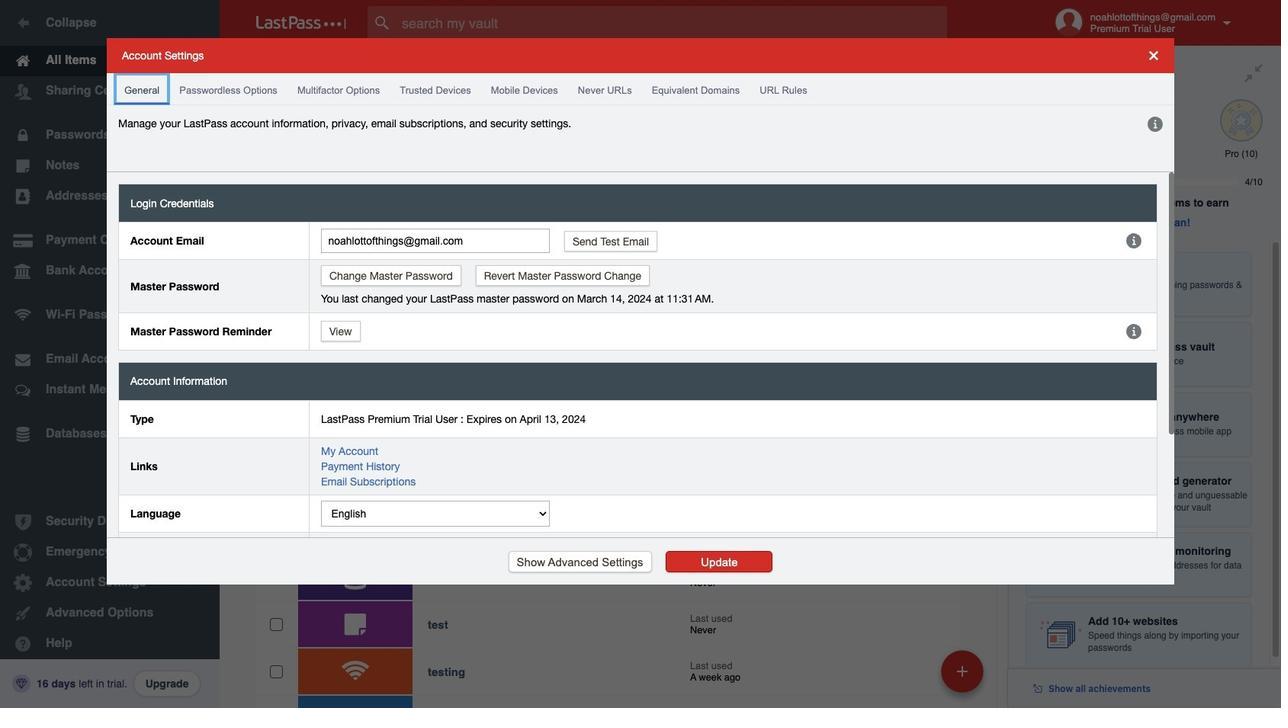 Task type: describe. For each thing, give the bounding box(es) containing it.
search my vault text field
[[368, 6, 977, 40]]

main navigation navigation
[[0, 0, 220, 709]]

Search search field
[[368, 6, 977, 40]]



Task type: vqa. For each thing, say whether or not it's contained in the screenshot.
text box
no



Task type: locate. For each thing, give the bounding box(es) containing it.
lastpass image
[[256, 16, 346, 30]]

new item navigation
[[936, 646, 993, 709]]

vault options navigation
[[220, 46, 1008, 92]]

new item image
[[957, 666, 968, 677]]



